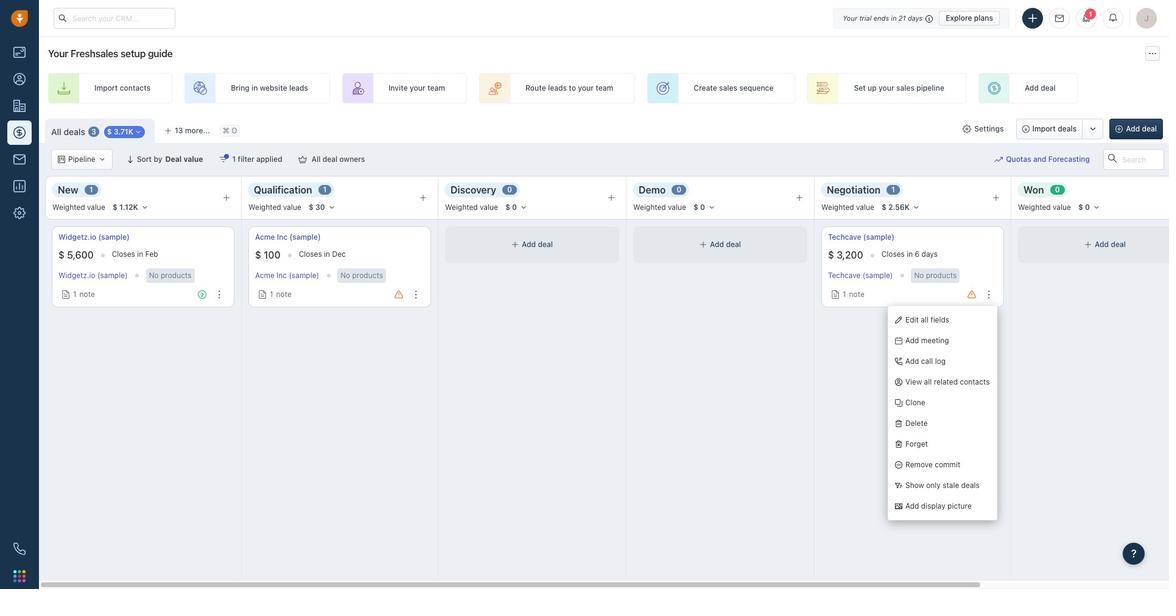 Task type: vqa. For each thing, say whether or not it's contained in the screenshot.
3rd the ( from the right
no



Task type: locate. For each thing, give the bounding box(es) containing it.
in left dec
[[324, 250, 330, 259]]

1 horizontal spatial sales
[[896, 84, 915, 93]]

1 note down 5,600
[[73, 290, 95, 299]]

0 horizontal spatial deals
[[64, 126, 85, 137]]

1 horizontal spatial team
[[596, 84, 613, 93]]

2 no products from the left
[[341, 271, 383, 280]]

1 horizontal spatial no
[[341, 271, 350, 280]]

2 horizontal spatial no products
[[914, 271, 957, 280]]

2.56k
[[889, 203, 910, 212]]

3 1 note from the left
[[843, 290, 865, 299]]

0 horizontal spatial team
[[427, 84, 445, 93]]

0 vertical spatial import
[[94, 84, 118, 93]]

import deals button
[[1016, 119, 1083, 139]]

your
[[410, 84, 426, 93], [578, 84, 594, 93], [879, 84, 894, 93]]

weighted down demo
[[633, 203, 666, 212]]

3 weighted from the left
[[445, 203, 478, 212]]

all left owners
[[312, 155, 321, 164]]

no products down dec
[[341, 271, 383, 280]]

container_wx8msf4aqz5i3rn1 image down $ 100
[[258, 290, 267, 299]]

widgetz.io (sample) link down 5,600
[[58, 271, 128, 280]]

related
[[934, 378, 958, 387]]

all inside all deal owners button
[[312, 155, 321, 164]]

in left feb
[[137, 250, 143, 259]]

deals
[[1058, 124, 1077, 133], [64, 126, 85, 137], [961, 481, 980, 491]]

acme
[[255, 233, 275, 242], [255, 271, 275, 280]]

team right invite
[[427, 84, 445, 93]]

$ for $ 3.71k button
[[107, 127, 112, 137]]

0 horizontal spatial $ 0
[[505, 203, 517, 212]]

bring
[[231, 84, 250, 93]]

0 horizontal spatial no
[[149, 271, 159, 280]]

your left freshsales
[[48, 48, 68, 59]]

2 acme from the top
[[255, 271, 275, 280]]

weighted value down qualification
[[248, 203, 301, 212]]

deal
[[165, 155, 182, 164]]

1 horizontal spatial $ 0 button
[[688, 201, 721, 214]]

acme inc (sample) link
[[255, 232, 321, 242], [255, 271, 319, 280]]

$ 0
[[505, 203, 517, 212], [694, 203, 705, 212], [1078, 203, 1090, 212]]

0 vertical spatial techcave (sample)
[[828, 233, 895, 242]]

weighted down won
[[1018, 203, 1051, 212]]

1.12k
[[119, 203, 138, 212]]

1 horizontal spatial deals
[[961, 481, 980, 491]]

explore plans link
[[939, 11, 1000, 25]]

1 horizontal spatial all
[[312, 155, 321, 164]]

in left 21
[[891, 14, 897, 22]]

negotiation
[[827, 184, 881, 195]]

weighted value for demo
[[633, 203, 686, 212]]

inc
[[277, 233, 288, 242], [277, 271, 287, 280]]

add inside button
[[1126, 124, 1140, 133]]

acme inc (sample) up 100
[[255, 233, 321, 242]]

website
[[260, 84, 287, 93]]

3 closes from the left
[[882, 250, 905, 259]]

remove commit
[[906, 461, 961, 470]]

2 widgetz.io from the top
[[58, 271, 95, 280]]

3 note from the left
[[849, 290, 865, 299]]

5 weighted from the left
[[822, 203, 854, 212]]

all for edit
[[921, 316, 929, 325]]

1 vertical spatial acme inc (sample) link
[[255, 271, 319, 280]]

demo
[[639, 184, 666, 195]]

set up your sales pipeline
[[854, 84, 944, 93]]

3 no from the left
[[914, 271, 924, 280]]

widgetz.io up $ 5,600 in the left of the page
[[58, 233, 96, 242]]

quotas and forecasting link
[[995, 149, 1102, 170]]

note for $ 100
[[276, 290, 292, 299]]

0 horizontal spatial your
[[410, 84, 426, 93]]

3 products from the left
[[926, 271, 957, 280]]

$ for $ 2.56k button
[[882, 203, 887, 212]]

import for import deals
[[1033, 124, 1056, 133]]

2 no from the left
[[341, 271, 350, 280]]

deals for import
[[1058, 124, 1077, 133]]

techcave (sample) up 3,200
[[828, 233, 895, 242]]

1 sales from the left
[[719, 84, 738, 93]]

view all related contacts
[[906, 378, 990, 387]]

1 horizontal spatial products
[[352, 271, 383, 280]]

1 horizontal spatial closes
[[299, 250, 322, 259]]

1 vertical spatial import
[[1033, 124, 1056, 133]]

all
[[51, 126, 61, 137], [312, 155, 321, 164]]

stale
[[943, 481, 959, 491]]

2 horizontal spatial $ 0
[[1078, 203, 1090, 212]]

3 $ 0 button from the left
[[1073, 201, 1106, 214]]

0 vertical spatial acme inc (sample)
[[255, 233, 321, 242]]

no down feb
[[149, 271, 159, 280]]

in left 6
[[907, 250, 913, 259]]

(sample) up closes in dec
[[290, 233, 321, 242]]

(sample) down the $ 2.56k
[[863, 233, 895, 242]]

1 horizontal spatial 1 note
[[270, 290, 292, 299]]

value
[[184, 155, 203, 164], [87, 203, 105, 212], [283, 203, 301, 212], [480, 203, 498, 212], [668, 203, 686, 212], [856, 203, 874, 212], [1053, 203, 1071, 212]]

2 horizontal spatial no
[[914, 271, 924, 280]]

route leads to your team
[[526, 84, 613, 93]]

acme down $ 100
[[255, 271, 275, 280]]

21
[[899, 14, 906, 22]]

2 horizontal spatial note
[[849, 290, 865, 299]]

no down dec
[[341, 271, 350, 280]]

3 no products from the left
[[914, 271, 957, 280]]

inc up 100
[[277, 233, 288, 242]]

weighted value down new
[[52, 203, 105, 212]]

contacts
[[120, 84, 151, 93], [960, 378, 990, 387]]

import down your freshsales setup guide
[[94, 84, 118, 93]]

(sample)
[[98, 233, 130, 242], [290, 233, 321, 242], [863, 233, 895, 242], [97, 271, 128, 280], [289, 271, 319, 280], [863, 271, 893, 280]]

5,600
[[67, 250, 94, 261]]

2 horizontal spatial products
[[926, 271, 957, 280]]

in right bring
[[252, 84, 258, 93]]

1 horizontal spatial $ 0
[[694, 203, 705, 212]]

show
[[906, 481, 924, 491]]

container_wx8msf4aqz5i3rn1 image inside 1 filter applied button
[[219, 155, 227, 164]]

6 weighted value from the left
[[1018, 203, 1071, 212]]

note for $ 5,600
[[80, 290, 95, 299]]

2 leads from the left
[[548, 84, 567, 93]]

$ for $ 0 button corresponding to won
[[1078, 203, 1083, 212]]

leads right website
[[289, 84, 308, 93]]

1 horizontal spatial import
[[1033, 124, 1056, 133]]

widgetz.io (sample) link up 5,600
[[58, 232, 130, 242]]

all deal owners button
[[290, 149, 373, 170]]

0 vertical spatial acme inc (sample) link
[[255, 232, 321, 242]]

closes for 3,200
[[882, 250, 905, 259]]

acme inc (sample) down 100
[[255, 271, 319, 280]]

pipeline
[[68, 155, 95, 164]]

weighted for new
[[52, 203, 85, 212]]

techcave (sample) link
[[828, 232, 895, 242], [828, 271, 893, 280]]

container_wx8msf4aqz5i3rn1 image
[[963, 125, 972, 133], [135, 129, 142, 136], [298, 155, 307, 164], [995, 155, 1003, 164], [58, 156, 65, 163], [512, 241, 519, 248], [700, 241, 707, 248], [1085, 241, 1092, 248]]

container_wx8msf4aqz5i3rn1 image down $ 3,200
[[831, 290, 840, 299]]

1 widgetz.io (sample) link from the top
[[58, 232, 130, 242]]

1 horizontal spatial contacts
[[960, 378, 990, 387]]

your right 'to'
[[578, 84, 594, 93]]

weighted down qualification
[[248, 203, 281, 212]]

1 vertical spatial contacts
[[960, 378, 990, 387]]

route
[[526, 84, 546, 93]]

menu
[[888, 306, 997, 521]]

0 vertical spatial contacts
[[120, 84, 151, 93]]

days right 21
[[908, 14, 923, 22]]

sales right create
[[719, 84, 738, 93]]

value for demo
[[668, 203, 686, 212]]

1 vertical spatial widgetz.io (sample) link
[[58, 271, 128, 280]]

widgetz.io (sample) up 5,600
[[58, 233, 130, 242]]

team right 'to'
[[596, 84, 613, 93]]

1 vertical spatial techcave
[[828, 271, 861, 280]]

weighted value down won
[[1018, 203, 1071, 212]]

(sample) up closes in feb
[[98, 233, 130, 242]]

weighted value down discovery
[[445, 203, 498, 212]]

deals up the 'forecasting' on the top right of the page
[[1058, 124, 1077, 133]]

closes
[[112, 250, 135, 259], [299, 250, 322, 259], [882, 250, 905, 259]]

closes for 100
[[299, 250, 322, 259]]

owners
[[340, 155, 365, 164]]

2 1 note from the left
[[270, 290, 292, 299]]

in for new
[[137, 250, 143, 259]]

2 horizontal spatial closes
[[882, 250, 905, 259]]

2 horizontal spatial $ 0 button
[[1073, 201, 1106, 214]]

1 products from the left
[[161, 271, 192, 280]]

contacts right related
[[960, 378, 990, 387]]

weighted for qualification
[[248, 203, 281, 212]]

deal
[[1041, 84, 1056, 93], [1142, 124, 1157, 133], [323, 155, 338, 164], [538, 240, 553, 249], [726, 240, 741, 249], [1111, 240, 1126, 249]]

2 horizontal spatial 1 note
[[843, 290, 865, 299]]

acme up $ 100
[[255, 233, 275, 242]]

add deal
[[1025, 84, 1056, 93], [1126, 124, 1157, 133], [522, 240, 553, 249], [710, 240, 741, 249], [1095, 240, 1126, 249]]

all right edit
[[921, 316, 929, 325]]

container_wx8msf4aqz5i3rn1 image
[[219, 155, 227, 164], [98, 156, 106, 163], [62, 290, 70, 299], [258, 290, 267, 299], [831, 290, 840, 299]]

note down 100
[[276, 290, 292, 299]]

techcave (sample) link down 3,200
[[828, 271, 893, 280]]

0 horizontal spatial import
[[94, 84, 118, 93]]

techcave (sample) link up 3,200
[[828, 232, 895, 242]]

import up quotas and forecasting
[[1033, 124, 1056, 133]]

sales left pipeline
[[896, 84, 915, 93]]

1 vertical spatial acme inc (sample)
[[255, 271, 319, 280]]

1 vertical spatial techcave (sample)
[[828, 271, 893, 280]]

no products down feb
[[149, 271, 192, 280]]

log
[[935, 357, 946, 366]]

0 horizontal spatial products
[[161, 271, 192, 280]]

1 weighted from the left
[[52, 203, 85, 212]]

0 horizontal spatial no products
[[149, 271, 192, 280]]

techcave (sample)
[[828, 233, 895, 242], [828, 271, 893, 280]]

explore plans
[[946, 13, 993, 22]]

4 weighted from the left
[[633, 203, 666, 212]]

add deal inside button
[[1126, 124, 1157, 133]]

1 weighted value from the left
[[52, 203, 105, 212]]

1 $ 0 button from the left
[[500, 201, 533, 214]]

0 vertical spatial widgetz.io (sample) link
[[58, 232, 130, 242]]

no for $ 3,200
[[914, 271, 924, 280]]

deals left 3
[[64, 126, 85, 137]]

sort
[[137, 155, 152, 164]]

0 vertical spatial techcave (sample) link
[[828, 232, 895, 242]]

clone
[[906, 399, 925, 408]]

3 $ 0 from the left
[[1078, 203, 1090, 212]]

import contacts link
[[48, 73, 172, 104]]

1 horizontal spatial leads
[[548, 84, 567, 93]]

1 acme inc (sample) from the top
[[255, 233, 321, 242]]

value for new
[[87, 203, 105, 212]]

value for negotiation
[[856, 203, 874, 212]]

widgetz.io down $ 5,600 in the left of the page
[[58, 271, 95, 280]]

weighted value down demo
[[633, 203, 686, 212]]

2 horizontal spatial deals
[[1058, 124, 1077, 133]]

import
[[94, 84, 118, 93], [1033, 124, 1056, 133]]

$ inside button
[[309, 203, 313, 212]]

1 team from the left
[[427, 84, 445, 93]]

2 $ 0 from the left
[[694, 203, 705, 212]]

$ 1.12k button
[[107, 201, 154, 214]]

0 horizontal spatial your
[[48, 48, 68, 59]]

your left trial
[[843, 14, 858, 22]]

4 weighted value from the left
[[633, 203, 686, 212]]

contacts down setup
[[120, 84, 151, 93]]

create sales sequence link
[[647, 73, 796, 104]]

team
[[427, 84, 445, 93], [596, 84, 613, 93]]

filter
[[238, 155, 254, 164]]

techcave down $ 3,200
[[828, 271, 861, 280]]

1 note from the left
[[80, 290, 95, 299]]

2 weighted from the left
[[248, 203, 281, 212]]

0 vertical spatial widgetz.io (sample)
[[58, 233, 130, 242]]

widgetz.io
[[58, 233, 96, 242], [58, 271, 95, 280]]

0 vertical spatial all
[[921, 316, 929, 325]]

1 note for $ 100
[[270, 290, 292, 299]]

create sales sequence
[[694, 84, 774, 93]]

weighted value for qualification
[[248, 203, 301, 212]]

explore
[[946, 13, 972, 22]]

weighted down discovery
[[445, 203, 478, 212]]

deals inside import deals button
[[1058, 124, 1077, 133]]

no products for $ 3,200
[[914, 271, 957, 280]]

all left 3
[[51, 126, 61, 137]]

deals right stale
[[961, 481, 980, 491]]

pipeline
[[917, 84, 944, 93]]

$ 0 button for demo
[[688, 201, 721, 214]]

your right up at the top of the page
[[879, 84, 894, 93]]

note down 5,600
[[80, 290, 95, 299]]

container_wx8msf4aqz5i3rn1 image right pipeline
[[98, 156, 106, 163]]

guide
[[148, 48, 173, 59]]

1 horizontal spatial note
[[276, 290, 292, 299]]

import inside button
[[1033, 124, 1056, 133]]

0 horizontal spatial closes
[[112, 250, 135, 259]]

o
[[232, 126, 237, 135]]

1 vertical spatial all
[[924, 378, 932, 387]]

note down 3,200
[[849, 290, 865, 299]]

30
[[315, 203, 325, 212]]

techcave up $ 3,200
[[828, 233, 861, 242]]

widgetz.io (sample)
[[58, 233, 130, 242], [58, 271, 128, 280]]

1 widgetz.io from the top
[[58, 233, 96, 242]]

weighted for won
[[1018, 203, 1051, 212]]

0 vertical spatial inc
[[277, 233, 288, 242]]

1 vertical spatial techcave (sample) link
[[828, 271, 893, 280]]

acme inc (sample) link down 100
[[255, 271, 319, 280]]

weighted value down negotiation
[[822, 203, 874, 212]]

weighted value for won
[[1018, 203, 1071, 212]]

0 horizontal spatial leads
[[289, 84, 308, 93]]

closes left dec
[[299, 250, 322, 259]]

invite your team
[[389, 84, 445, 93]]

$ 2.56k
[[882, 203, 910, 212]]

2 weighted value from the left
[[248, 203, 301, 212]]

$
[[107, 127, 112, 137], [113, 203, 117, 212], [309, 203, 313, 212], [505, 203, 510, 212], [694, 203, 698, 212], [882, 203, 887, 212], [1078, 203, 1083, 212], [58, 250, 65, 261], [255, 250, 261, 261], [828, 250, 834, 261]]

closes left feb
[[112, 250, 135, 259]]

pipeline button
[[51, 149, 112, 170]]

discovery
[[451, 184, 496, 195]]

note
[[80, 290, 95, 299], [276, 290, 292, 299], [849, 290, 865, 299]]

no for $ 5,600
[[149, 271, 159, 280]]

freshsales
[[71, 48, 118, 59]]

2 products from the left
[[352, 271, 383, 280]]

1 techcave (sample) from the top
[[828, 233, 895, 242]]

no down 6
[[914, 271, 924, 280]]

0 vertical spatial techcave
[[828, 233, 861, 242]]

0 horizontal spatial 1 note
[[73, 290, 95, 299]]

1 horizontal spatial your
[[843, 14, 858, 22]]

1 your from the left
[[410, 84, 426, 93]]

1 $ 0 from the left
[[505, 203, 517, 212]]

0 horizontal spatial sales
[[719, 84, 738, 93]]

edit all fields
[[906, 316, 950, 325]]

techcave (sample) down 3,200
[[828, 271, 893, 280]]

0 vertical spatial acme
[[255, 233, 275, 242]]

3 weighted value from the left
[[445, 203, 498, 212]]

2 techcave from the top
[[828, 271, 861, 280]]

container_wx8msf4aqz5i3rn1 image down $ 5,600 in the left of the page
[[62, 290, 70, 299]]

weighted value for new
[[52, 203, 105, 212]]

widgetz.io (sample) down 5,600
[[58, 271, 128, 280]]

weighted
[[52, 203, 85, 212], [248, 203, 281, 212], [445, 203, 478, 212], [633, 203, 666, 212], [822, 203, 854, 212], [1018, 203, 1051, 212]]

6 weighted from the left
[[1018, 203, 1051, 212]]

1 horizontal spatial your
[[578, 84, 594, 93]]

container_wx8msf4aqz5i3rn1 image left "filter"
[[219, 155, 227, 164]]

2 note from the left
[[276, 290, 292, 299]]

0 horizontal spatial all
[[51, 126, 61, 137]]

commit
[[935, 461, 961, 470]]

1 closes from the left
[[112, 250, 135, 259]]

0 horizontal spatial note
[[80, 290, 95, 299]]

1 vertical spatial widgetz.io
[[58, 271, 95, 280]]

1 no products from the left
[[149, 271, 192, 280]]

0 horizontal spatial $ 0 button
[[500, 201, 533, 214]]

0 vertical spatial your
[[843, 14, 858, 22]]

1 horizontal spatial no products
[[341, 271, 383, 280]]

1 vertical spatial inc
[[277, 271, 287, 280]]

add deal button
[[1110, 119, 1163, 139]]

days right 6
[[922, 250, 938, 259]]

1 vertical spatial acme
[[255, 271, 275, 280]]

0 vertical spatial widgetz.io
[[58, 233, 96, 242]]

container_wx8msf4aqz5i3rn1 image for new
[[62, 290, 70, 299]]

$ 3.71k button
[[100, 125, 149, 139]]

closes left 6
[[882, 250, 905, 259]]

3
[[91, 127, 96, 136]]

acme inc (sample) link up 100
[[255, 232, 321, 242]]

2 $ 0 button from the left
[[688, 201, 721, 214]]

2 closes from the left
[[299, 250, 322, 259]]

1 vertical spatial widgetz.io (sample)
[[58, 271, 128, 280]]

1 no from the left
[[149, 271, 159, 280]]

leads left 'to'
[[548, 84, 567, 93]]

invite
[[389, 84, 408, 93]]

your right invite
[[410, 84, 426, 93]]

all right view
[[924, 378, 932, 387]]

no products down 6
[[914, 271, 957, 280]]

13
[[175, 126, 183, 135]]

inc down 100
[[277, 271, 287, 280]]

$ 3.71k button
[[104, 126, 145, 138]]

1 note down 100
[[270, 290, 292, 299]]

2 techcave (sample) link from the top
[[828, 271, 893, 280]]

$ inside dropdown button
[[107, 127, 112, 137]]

2 horizontal spatial your
[[879, 84, 894, 93]]

$ 3.71k
[[107, 127, 133, 137]]

1 vertical spatial days
[[922, 250, 938, 259]]

weighted down new
[[52, 203, 85, 212]]

value for won
[[1053, 203, 1071, 212]]

1
[[1089, 10, 1093, 18], [232, 155, 236, 164], [89, 185, 93, 195], [323, 185, 327, 195], [892, 185, 895, 195], [73, 290, 76, 299], [270, 290, 273, 299], [843, 290, 846, 299]]

1 vertical spatial all
[[312, 155, 321, 164]]

sequence
[[739, 84, 774, 93]]

1 vertical spatial your
[[48, 48, 68, 59]]

1 note down 3,200
[[843, 290, 865, 299]]

0 vertical spatial all
[[51, 126, 61, 137]]

5 weighted value from the left
[[822, 203, 874, 212]]

1 1 note from the left
[[73, 290, 95, 299]]

weighted down negotiation
[[822, 203, 854, 212]]



Task type: describe. For each thing, give the bounding box(es) containing it.
$ for $ 1.12k button
[[113, 203, 117, 212]]

and
[[1033, 155, 1047, 164]]

container_wx8msf4aqz5i3rn1 image inside pipeline dropdown button
[[98, 156, 106, 163]]

call
[[921, 357, 933, 366]]

picture
[[948, 502, 972, 511]]

forget
[[906, 440, 928, 449]]

2 inc from the top
[[277, 271, 287, 280]]

quotas
[[1006, 155, 1031, 164]]

3 your from the left
[[879, 84, 894, 93]]

in inside bring in website leads link
[[252, 84, 258, 93]]

widgetz.io inside the widgetz.io (sample) link
[[58, 233, 96, 242]]

container_wx8msf4aqz5i3rn1 image inside all deal owners button
[[298, 155, 307, 164]]

your for your freshsales setup guide
[[48, 48, 68, 59]]

add meeting
[[906, 336, 949, 346]]

your freshsales setup guide
[[48, 48, 173, 59]]

3,200
[[837, 250, 863, 261]]

applied
[[256, 155, 282, 164]]

products for $ 3,200
[[926, 271, 957, 280]]

1 inc from the top
[[277, 233, 288, 242]]

value for discovery
[[480, 203, 498, 212]]

$ 30 button
[[303, 201, 341, 214]]

2 techcave (sample) from the top
[[828, 271, 893, 280]]

closes for 5,600
[[112, 250, 135, 259]]

in for negotiation
[[907, 250, 913, 259]]

show only stale deals
[[906, 481, 980, 491]]

quotas and forecasting
[[1006, 155, 1090, 164]]

forecasting
[[1049, 155, 1090, 164]]

weighted for discovery
[[445, 203, 478, 212]]

(sample) down 3,200
[[863, 271, 893, 280]]

add call log
[[906, 357, 946, 366]]

container_wx8msf4aqz5i3rn1 image for negotiation
[[831, 290, 840, 299]]

3.71k
[[114, 127, 133, 137]]

weighted for demo
[[633, 203, 666, 212]]

import deals group
[[1016, 119, 1104, 139]]

$ 30
[[309, 203, 325, 212]]

all for view
[[924, 378, 932, 387]]

2 widgetz.io (sample) from the top
[[58, 271, 128, 280]]

6
[[915, 250, 920, 259]]

(sample) down closes in dec
[[289, 271, 319, 280]]

2 acme inc (sample) link from the top
[[255, 271, 319, 280]]

all for deals
[[51, 126, 61, 137]]

1 acme inc (sample) link from the top
[[255, 232, 321, 242]]

invite your team link
[[342, 73, 467, 104]]

deals for all
[[64, 126, 85, 137]]

closes in feb
[[112, 250, 158, 259]]

container_wx8msf4aqz5i3rn1 image for qualification
[[258, 290, 267, 299]]

container_wx8msf4aqz5i3rn1 image inside $ 3.71k button
[[135, 129, 142, 136]]

to
[[569, 84, 576, 93]]

$ 0 button for won
[[1073, 201, 1106, 214]]

weighted value for discovery
[[445, 203, 498, 212]]

1 filter applied button
[[211, 149, 290, 170]]

$ 0 button for discovery
[[500, 201, 533, 214]]

sort by deal value
[[137, 155, 203, 164]]

13 more...
[[175, 126, 210, 135]]

$ 3,200
[[828, 250, 863, 261]]

2 your from the left
[[578, 84, 594, 93]]

$ for $ 0 button for discovery
[[505, 203, 510, 212]]

up
[[868, 84, 877, 93]]

1 filter applied
[[232, 155, 282, 164]]

$ for demo $ 0 button
[[694, 203, 698, 212]]

⌘ o
[[223, 126, 237, 135]]

products for $ 100
[[352, 271, 383, 280]]

all deals link
[[51, 126, 85, 138]]

import contacts
[[94, 84, 151, 93]]

2 widgetz.io (sample) link from the top
[[58, 271, 128, 280]]

bring in website leads link
[[185, 73, 330, 104]]

all deal owners
[[312, 155, 365, 164]]

import deals
[[1033, 124, 1077, 133]]

(sample) inside 'link'
[[863, 233, 895, 242]]

$ 0 for demo
[[694, 203, 705, 212]]

1 techcave from the top
[[828, 233, 861, 242]]

Search field
[[1104, 149, 1164, 170]]

no products for $ 5,600
[[149, 271, 192, 280]]

your trial ends in 21 days
[[843, 14, 923, 22]]

note for $ 3,200
[[849, 290, 865, 299]]

$ 0 for discovery
[[505, 203, 517, 212]]

add display picture
[[906, 502, 972, 511]]

container_wx8msf4aqz5i3rn1 image inside pipeline dropdown button
[[58, 156, 65, 163]]

⌘
[[223, 126, 229, 135]]

(sample) down closes in feb
[[97, 271, 128, 280]]

100
[[264, 250, 281, 261]]

all for deal
[[312, 155, 321, 164]]

delete
[[906, 419, 928, 428]]

fields
[[931, 316, 950, 325]]

Search your CRM... text field
[[54, 8, 175, 29]]

no products for $ 100
[[341, 271, 383, 280]]

products for $ 5,600
[[161, 271, 192, 280]]

13 more... button
[[158, 122, 217, 139]]

qualification
[[254, 184, 312, 195]]

1 inside button
[[232, 155, 236, 164]]

create
[[694, 84, 717, 93]]

in for qualification
[[324, 250, 330, 259]]

1 note for $ 3,200
[[843, 290, 865, 299]]

$ 1.12k
[[113, 203, 138, 212]]

2 sales from the left
[[896, 84, 915, 93]]

1 widgetz.io (sample) from the top
[[58, 233, 130, 242]]

1 leads from the left
[[289, 84, 308, 93]]

container_wx8msf4aqz5i3rn1 image inside settings popup button
[[963, 125, 972, 133]]

1 techcave (sample) link from the top
[[828, 232, 895, 242]]

view
[[906, 378, 922, 387]]

no for $ 100
[[341, 271, 350, 280]]

set up your sales pipeline link
[[808, 73, 966, 104]]

weighted for negotiation
[[822, 203, 854, 212]]

container_wx8msf4aqz5i3rn1 image inside quotas and forecasting link
[[995, 155, 1003, 164]]

2 team from the left
[[596, 84, 613, 93]]

menu containing edit all fields
[[888, 306, 997, 521]]

route leads to your team link
[[479, 73, 635, 104]]

dec
[[332, 250, 346, 259]]

display
[[921, 502, 946, 511]]

value for qualification
[[283, 203, 301, 212]]

settings
[[975, 124, 1004, 133]]

your for your trial ends in 21 days
[[843, 14, 858, 22]]

by
[[154, 155, 162, 164]]

weighted value for negotiation
[[822, 203, 874, 212]]

phone image
[[13, 543, 26, 555]]

set
[[854, 84, 866, 93]]

0 horizontal spatial contacts
[[120, 84, 151, 93]]

$ 5,600
[[58, 250, 94, 261]]

phone element
[[7, 537, 32, 562]]

settings button
[[957, 119, 1010, 139]]

remove
[[906, 461, 933, 470]]

more...
[[185, 126, 210, 135]]

ends
[[874, 14, 889, 22]]

$ 0 for won
[[1078, 203, 1090, 212]]

1 note for $ 5,600
[[73, 290, 95, 299]]

1 link
[[1076, 8, 1097, 29]]

$ 2.56k button
[[876, 201, 926, 214]]

1 acme from the top
[[255, 233, 275, 242]]

$ 100
[[255, 250, 281, 261]]

import for import contacts
[[94, 84, 118, 93]]

freshworks switcher image
[[13, 571, 26, 583]]

bring in website leads
[[231, 84, 308, 93]]

all deals 3
[[51, 126, 96, 137]]

0 vertical spatial days
[[908, 14, 923, 22]]

closes in 6 days
[[882, 250, 938, 259]]

feb
[[145, 250, 158, 259]]

meeting
[[921, 336, 949, 346]]

$ for $ 30 button
[[309, 203, 313, 212]]

plans
[[974, 13, 993, 22]]

2 acme inc (sample) from the top
[[255, 271, 319, 280]]



